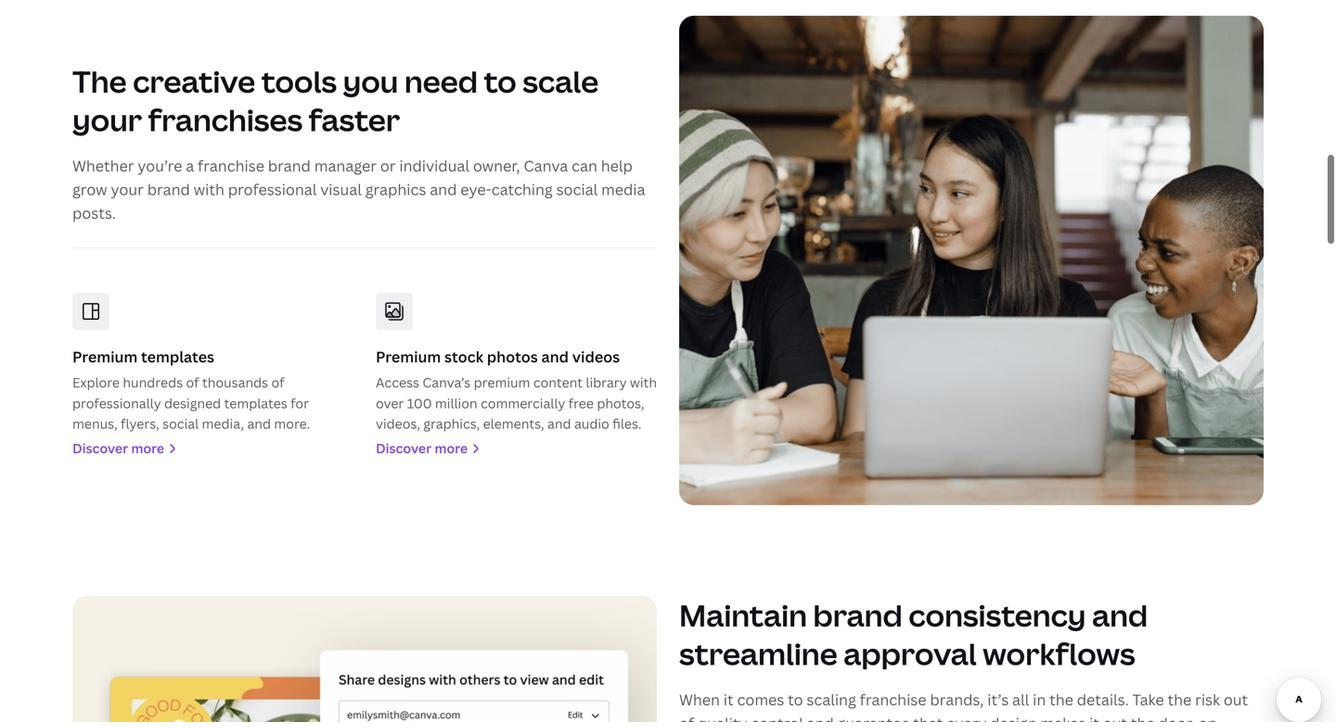 Task type: describe. For each thing, give the bounding box(es) containing it.
social inside premium templates explore hundreds of thousands of professionally designed templates for menus, flyers, social media, and more.
[[163, 415, 199, 433]]

franchise inside whether you're a franchise brand manager or individual owner, canva can help grow your brand with professional visual graphics and eye-catching social media posts.
[[198, 156, 264, 176]]

approval
[[844, 634, 977, 675]]

details.
[[1077, 691, 1129, 711]]

need
[[404, 61, 478, 101]]

premium for premium stock photos and videos
[[376, 347, 441, 367]]

discover more link for hundreds
[[72, 439, 354, 459]]

2 horizontal spatial the
[[1168, 691, 1192, 711]]

0 vertical spatial templates
[[141, 347, 214, 367]]

every
[[947, 714, 987, 723]]

more for explore
[[131, 440, 164, 458]]

free
[[569, 395, 594, 412]]

maintain
[[679, 596, 807, 636]]

and inside when it comes to scaling franchise brands, it's all in the details. take the risk out of quality control and guarantee that every design makes it out the door, on
[[807, 714, 834, 723]]

guarantee
[[838, 714, 910, 723]]

door,
[[1159, 714, 1195, 723]]

discover more for explore
[[72, 440, 164, 458]]

more.
[[274, 415, 310, 433]]

visual
[[320, 180, 362, 200]]

professional
[[228, 180, 317, 200]]

graphics,
[[423, 415, 480, 433]]

menus,
[[72, 415, 118, 433]]

quality
[[698, 714, 748, 723]]

explore
[[72, 374, 120, 392]]

premium templates explore hundreds of thousands of professionally designed templates for menus, flyers, social media, and more.
[[72, 347, 310, 433]]

0 horizontal spatial the
[[1050, 691, 1074, 711]]

scaling
[[807, 691, 856, 711]]

flyers,
[[121, 415, 159, 433]]

premium for premium templates
[[72, 347, 138, 367]]

maintain brand consistency and streamline approval workflows
[[679, 596, 1148, 675]]

a
[[186, 156, 194, 176]]

franchise inside when it comes to scaling franchise brands, it's all in the details. take the risk out of quality control and guarantee that every design makes it out the door, on
[[860, 691, 927, 711]]

workflows
[[983, 634, 1136, 675]]

of inside when it comes to scaling franchise brands, it's all in the details. take the risk out of quality control and guarantee that every design makes it out the door, on
[[679, 714, 694, 723]]

posts.
[[72, 203, 116, 223]]

access
[[376, 374, 420, 392]]

media
[[601, 180, 645, 200]]

eye-
[[461, 180, 492, 200]]

your inside the creative tools you need to scale your franchises faster
[[72, 100, 142, 140]]

help
[[601, 156, 633, 176]]

canva
[[524, 156, 568, 176]]

whether you're a franchise brand manager or individual owner, canva can help grow your brand with professional visual graphics and eye-catching social media posts.
[[72, 156, 645, 223]]

in
[[1033, 691, 1046, 711]]

designed
[[164, 395, 221, 412]]

franchises
[[148, 100, 303, 140]]

to inside when it comes to scaling franchise brands, it's all in the details. take the risk out of quality control and guarantee that every design makes it out the door, on
[[788, 691, 803, 711]]

makes
[[1041, 714, 1086, 723]]

discover for premium templates
[[72, 440, 128, 458]]

1 horizontal spatial of
[[271, 374, 285, 392]]

stock
[[445, 347, 484, 367]]

0 horizontal spatial of
[[186, 374, 199, 392]]

brand inside maintain brand consistency and streamline approval workflows
[[813, 596, 903, 636]]

take
[[1133, 691, 1164, 711]]

comes
[[737, 691, 784, 711]]

0 horizontal spatial it
[[724, 691, 734, 711]]

commercially
[[481, 395, 565, 412]]

can
[[572, 156, 598, 176]]

hundreds
[[123, 374, 183, 392]]

premium
[[474, 374, 530, 392]]

discover more for photos
[[376, 440, 468, 458]]

design
[[990, 714, 1037, 723]]

canva's
[[423, 374, 471, 392]]

and down 'free'
[[548, 415, 571, 433]]

audio
[[574, 415, 609, 433]]

three people collaborating over designs in front of laptop image
[[679, 16, 1264, 506]]

when it comes to scaling franchise brands, it's all in the details. take the risk out of quality control and guarantee that every design makes it out the door, on
[[679, 691, 1248, 723]]

graphics
[[365, 180, 426, 200]]

all
[[1013, 691, 1029, 711]]



Task type: locate. For each thing, give the bounding box(es) containing it.
the creative tools you need to scale your franchises faster
[[72, 61, 599, 140]]

manager
[[314, 156, 377, 176]]

tools
[[261, 61, 337, 101]]

1 vertical spatial templates
[[224, 395, 287, 412]]

scale
[[523, 61, 599, 101]]

templates up the hundreds
[[141, 347, 214, 367]]

photos
[[487, 347, 538, 367]]

premium stock photos and videos access canva's premium content library with over 100 million commercially free photos, videos, graphics, elements, and audio files.
[[376, 347, 657, 433]]

0 horizontal spatial brand
[[147, 180, 190, 200]]

social
[[556, 180, 598, 200], [163, 415, 199, 433]]

0 vertical spatial social
[[556, 180, 598, 200]]

1 discover more from the left
[[72, 440, 164, 458]]

brands,
[[930, 691, 984, 711]]

templates down thousands
[[224, 395, 287, 412]]

discover for premium stock photos and videos
[[376, 440, 432, 458]]

the
[[1050, 691, 1074, 711], [1168, 691, 1192, 711], [1131, 714, 1155, 723]]

of up designed at the left bottom of page
[[186, 374, 199, 392]]

social inside whether you're a franchise brand manager or individual owner, canva can help grow your brand with professional visual graphics and eye-catching social media posts.
[[556, 180, 598, 200]]

1 horizontal spatial brand
[[268, 156, 311, 176]]

more for photos
[[435, 440, 468, 458]]

it down details.
[[1090, 714, 1100, 723]]

1 horizontal spatial discover more link
[[376, 439, 657, 459]]

0 horizontal spatial franchise
[[198, 156, 264, 176]]

1 horizontal spatial templates
[[224, 395, 287, 412]]

the
[[72, 61, 127, 101]]

million
[[435, 395, 478, 412]]

and inside maintain brand consistency and streamline approval workflows
[[1092, 596, 1148, 636]]

discover more link for and
[[376, 439, 657, 459]]

1 vertical spatial brand
[[147, 180, 190, 200]]

photos,
[[597, 395, 645, 412]]

thousands
[[202, 374, 268, 392]]

and up details.
[[1092, 596, 1148, 636]]

0 vertical spatial to
[[484, 61, 517, 101]]

over
[[376, 395, 404, 412]]

0 horizontal spatial premium
[[72, 347, 138, 367]]

and inside premium templates explore hundreds of thousands of professionally designed templates for menus, flyers, social media, and more.
[[247, 415, 271, 433]]

your up the whether at left
[[72, 100, 142, 140]]

1 vertical spatial your
[[111, 180, 144, 200]]

discover more link down elements,
[[376, 439, 657, 459]]

videos,
[[376, 415, 420, 433]]

2 more from the left
[[435, 440, 468, 458]]

consistency
[[909, 596, 1086, 636]]

brand down you're
[[147, 180, 190, 200]]

0 horizontal spatial discover more
[[72, 440, 164, 458]]

creative
[[133, 61, 255, 101]]

1 horizontal spatial more
[[435, 440, 468, 458]]

1 vertical spatial social
[[163, 415, 199, 433]]

more down flyers, on the left bottom of page
[[131, 440, 164, 458]]

for
[[291, 395, 309, 412]]

whether
[[72, 156, 134, 176]]

discover more link down media,
[[72, 439, 354, 459]]

discover more down flyers, on the left bottom of page
[[72, 440, 164, 458]]

and left more.
[[247, 415, 271, 433]]

0 vertical spatial with
[[194, 180, 224, 200]]

1 horizontal spatial social
[[556, 180, 598, 200]]

your inside whether you're a franchise brand manager or individual owner, canva can help grow your brand with professional visual graphics and eye-catching social media posts.
[[111, 180, 144, 200]]

2 premium from the left
[[376, 347, 441, 367]]

1 vertical spatial it
[[1090, 714, 1100, 723]]

social down designed at the left bottom of page
[[163, 415, 199, 433]]

more down graphics,
[[435, 440, 468, 458]]

videos
[[572, 347, 620, 367]]

1 horizontal spatial franchise
[[860, 691, 927, 711]]

1 discover more link from the left
[[72, 439, 354, 459]]

1 more from the left
[[131, 440, 164, 458]]

discover more
[[72, 440, 164, 458], [376, 440, 468, 458]]

professionally
[[72, 395, 161, 412]]

1 horizontal spatial the
[[1131, 714, 1155, 723]]

it
[[724, 691, 734, 711], [1090, 714, 1100, 723]]

elements,
[[483, 415, 544, 433]]

with
[[194, 180, 224, 200], [630, 374, 657, 392]]

1 premium from the left
[[72, 347, 138, 367]]

content
[[533, 374, 583, 392]]

control
[[751, 714, 803, 723]]

you're
[[138, 156, 182, 176]]

0 horizontal spatial out
[[1103, 714, 1128, 723]]

with inside premium stock photos and videos access canva's premium content library with over 100 million commercially free photos, videos, graphics, elements, and audio files.
[[630, 374, 657, 392]]

discover more down videos,
[[376, 440, 468, 458]]

2 discover more from the left
[[376, 440, 468, 458]]

0 horizontal spatial more
[[131, 440, 164, 458]]

franchise up guarantee
[[860, 691, 927, 711]]

grow
[[72, 180, 107, 200]]

brand up professional
[[268, 156, 311, 176]]

when
[[679, 691, 720, 711]]

brand up scaling
[[813, 596, 903, 636]]

0 horizontal spatial discover
[[72, 440, 128, 458]]

and down scaling
[[807, 714, 834, 723]]

out right "risk"
[[1224, 691, 1248, 711]]

design sharing amongst franchise businesses in canva image
[[72, 597, 657, 723]]

individual
[[399, 156, 470, 176]]

discover
[[72, 440, 128, 458], [376, 440, 432, 458]]

to
[[484, 61, 517, 101], [788, 691, 803, 711]]

1 horizontal spatial premium
[[376, 347, 441, 367]]

discover down videos,
[[376, 440, 432, 458]]

2 horizontal spatial of
[[679, 714, 694, 723]]

2 vertical spatial brand
[[813, 596, 903, 636]]

your
[[72, 100, 142, 140], [111, 180, 144, 200]]

with down a
[[194, 180, 224, 200]]

1 horizontal spatial discover more
[[376, 440, 468, 458]]

discover more link
[[72, 439, 354, 459], [376, 439, 657, 459]]

owner,
[[473, 156, 520, 176]]

and
[[430, 180, 457, 200], [542, 347, 569, 367], [247, 415, 271, 433], [548, 415, 571, 433], [1092, 596, 1148, 636], [807, 714, 834, 723]]

of
[[186, 374, 199, 392], [271, 374, 285, 392], [679, 714, 694, 723]]

premium up explore
[[72, 347, 138, 367]]

brand
[[268, 156, 311, 176], [147, 180, 190, 200], [813, 596, 903, 636]]

to right need
[[484, 61, 517, 101]]

franchise right a
[[198, 156, 264, 176]]

media,
[[202, 415, 244, 433]]

0 horizontal spatial templates
[[141, 347, 214, 367]]

premium inside premium stock photos and videos access canva's premium content library with over 100 million commercially free photos, videos, graphics, elements, and audio files.
[[376, 347, 441, 367]]

0 horizontal spatial to
[[484, 61, 517, 101]]

with inside whether you're a franchise brand manager or individual owner, canva can help grow your brand with professional visual graphics and eye-catching social media posts.
[[194, 180, 224, 200]]

0 horizontal spatial with
[[194, 180, 224, 200]]

1 horizontal spatial discover
[[376, 440, 432, 458]]

the up "makes"
[[1050, 691, 1074, 711]]

you
[[343, 61, 398, 101]]

1 vertical spatial out
[[1103, 714, 1128, 723]]

to inside the creative tools you need to scale your franchises faster
[[484, 61, 517, 101]]

faster
[[309, 100, 400, 140]]

out
[[1224, 691, 1248, 711], [1103, 714, 1128, 723]]

more
[[131, 440, 164, 458], [435, 440, 468, 458]]

risk
[[1195, 691, 1220, 711]]

of down when
[[679, 714, 694, 723]]

the up door,
[[1168, 691, 1192, 711]]

premium up "access"
[[376, 347, 441, 367]]

the down take
[[1131, 714, 1155, 723]]

0 horizontal spatial discover more link
[[72, 439, 354, 459]]

it up quality
[[724, 691, 734, 711]]

templates
[[141, 347, 214, 367], [224, 395, 287, 412]]

your down the whether at left
[[111, 180, 144, 200]]

and down individual
[[430, 180, 457, 200]]

discover down menus,
[[72, 440, 128, 458]]

2 discover more link from the left
[[376, 439, 657, 459]]

or
[[380, 156, 396, 176]]

0 vertical spatial out
[[1224, 691, 1248, 711]]

franchise
[[198, 156, 264, 176], [860, 691, 927, 711]]

1 horizontal spatial it
[[1090, 714, 1100, 723]]

of right thousands
[[271, 374, 285, 392]]

1 vertical spatial franchise
[[860, 691, 927, 711]]

0 vertical spatial your
[[72, 100, 142, 140]]

that
[[914, 714, 943, 723]]

and up the content
[[542, 347, 569, 367]]

files.
[[613, 415, 642, 433]]

with up photos,
[[630, 374, 657, 392]]

library
[[586, 374, 627, 392]]

catching
[[492, 180, 553, 200]]

1 vertical spatial to
[[788, 691, 803, 711]]

100
[[407, 395, 432, 412]]

1 horizontal spatial with
[[630, 374, 657, 392]]

social down can on the left top
[[556, 180, 598, 200]]

2 horizontal spatial brand
[[813, 596, 903, 636]]

0 vertical spatial it
[[724, 691, 734, 711]]

1 horizontal spatial to
[[788, 691, 803, 711]]

1 discover from the left
[[72, 440, 128, 458]]

1 vertical spatial with
[[630, 374, 657, 392]]

0 vertical spatial franchise
[[198, 156, 264, 176]]

2 discover from the left
[[376, 440, 432, 458]]

to up control
[[788, 691, 803, 711]]

0 horizontal spatial social
[[163, 415, 199, 433]]

it's
[[988, 691, 1009, 711]]

1 horizontal spatial out
[[1224, 691, 1248, 711]]

premium inside premium templates explore hundreds of thousands of professionally designed templates for menus, flyers, social media, and more.
[[72, 347, 138, 367]]

out down details.
[[1103, 714, 1128, 723]]

streamline
[[679, 634, 838, 675]]

and inside whether you're a franchise brand manager or individual owner, canva can help grow your brand with professional visual graphics and eye-catching social media posts.
[[430, 180, 457, 200]]

0 vertical spatial brand
[[268, 156, 311, 176]]

premium
[[72, 347, 138, 367], [376, 347, 441, 367]]



Task type: vqa. For each thing, say whether or not it's contained in the screenshot.
faster
yes



